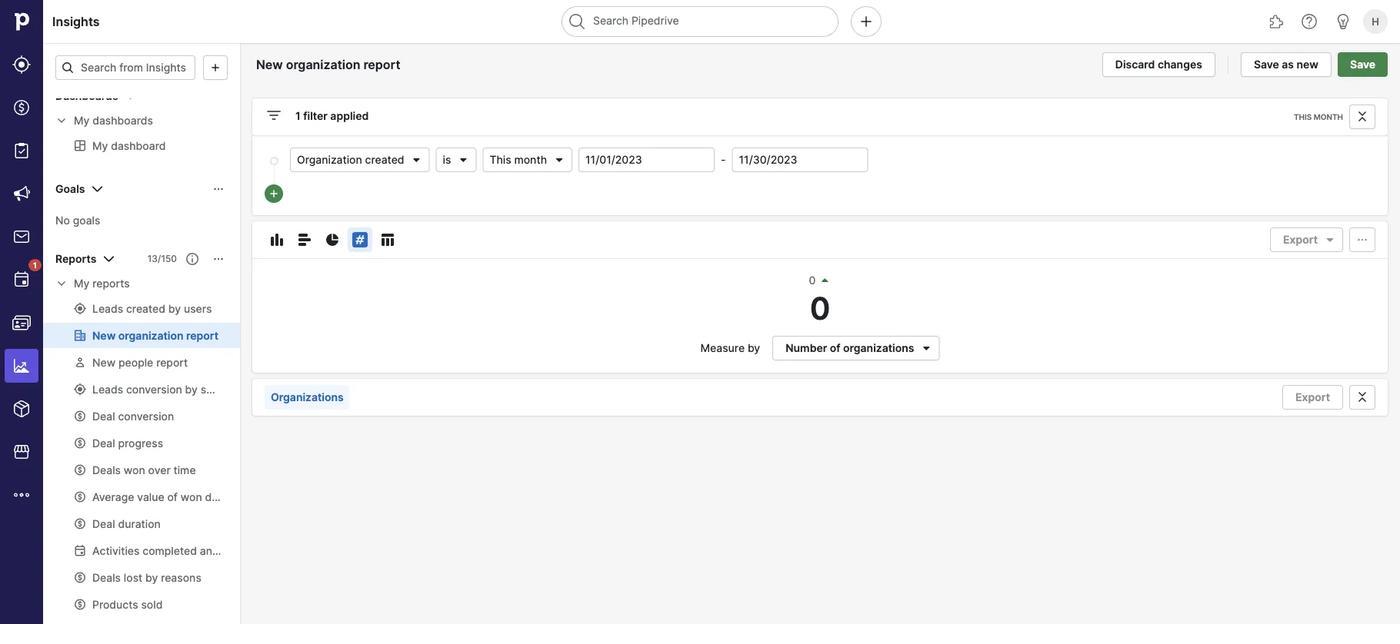 Task type: vqa. For each thing, say whether or not it's contained in the screenshot.
the by
yes



Task type: locate. For each thing, give the bounding box(es) containing it.
color secondary image
[[55, 114, 68, 127], [55, 277, 68, 290]]

reports down no goals
[[92, 277, 130, 290]]

13/150
[[148, 253, 177, 264]]

organization
[[297, 154, 362, 167]]

mm/dd/yyyy text field left -
[[579, 148, 715, 172]]

my dashboards
[[74, 114, 153, 127]]

my for my dashboards
[[74, 114, 90, 127]]

my reports
[[74, 277, 130, 290]]

0 vertical spatial reports
[[55, 252, 97, 265]]

reports
[[55, 252, 97, 265], [92, 277, 130, 290]]

save down 'h' button
[[1351, 58, 1376, 71]]

measure by
[[701, 342, 760, 355]]

-
[[721, 154, 726, 167]]

this month down the new
[[1294, 112, 1344, 122]]

number of organizations button
[[773, 336, 940, 361]]

goals
[[55, 182, 85, 195], [73, 214, 100, 227]]

by
[[748, 342, 760, 355]]

this inside popup button
[[490, 154, 511, 167]]

2 save from the left
[[1351, 58, 1376, 71]]

1 vertical spatial this month
[[490, 154, 547, 167]]

1 inside 1 link
[[33, 261, 37, 270]]

this
[[1294, 112, 1312, 122], [490, 154, 511, 167]]

1 vertical spatial color secondary image
[[55, 277, 68, 290]]

dashboards up my dashboards
[[55, 89, 118, 102]]

save as new
[[1254, 58, 1319, 71]]

0 down color positive icon
[[810, 290, 831, 327]]

0 vertical spatial month
[[1314, 112, 1344, 122]]

2 color secondary image from the top
[[55, 277, 68, 290]]

0 horizontal spatial this month
[[490, 154, 547, 167]]

1 save from the left
[[1254, 58, 1280, 71]]

contacts image
[[12, 314, 31, 332]]

color secondary image right deals image
[[55, 114, 68, 127]]

0 horizontal spatial 1
[[33, 261, 37, 270]]

0 vertical spatial export
[[1284, 234, 1318, 247]]

applied
[[330, 110, 369, 123]]

1 horizontal spatial mm/dd/yyyy text field
[[732, 148, 868, 172]]

color secondary image right 1 link
[[55, 277, 68, 290]]

1 for 1
[[33, 261, 37, 270]]

this down the new
[[1294, 112, 1312, 122]]

color primary image
[[206, 62, 225, 74], [265, 106, 283, 125], [1354, 111, 1372, 123], [268, 231, 286, 249], [918, 342, 936, 355], [1354, 392, 1372, 404]]

new
[[1297, 58, 1319, 71]]

1 vertical spatial export
[[1296, 391, 1331, 404]]

is button
[[436, 148, 477, 172]]

Search Pipedrive field
[[562, 6, 839, 37]]

1 color secondary image from the top
[[55, 114, 68, 127]]

sales inbox image
[[12, 228, 31, 246]]

1 vertical spatial goals
[[73, 214, 100, 227]]

reports up my reports
[[55, 252, 97, 265]]

discard changes button
[[1103, 52, 1216, 77]]

MM/DD/YYYY text field
[[579, 148, 715, 172], [732, 148, 868, 172]]

Organization created field
[[290, 148, 430, 172]]

color primary image inside is popup button
[[457, 154, 470, 166]]

2 mm/dd/yyyy text field from the left
[[732, 148, 868, 172]]

goals right no
[[73, 214, 100, 227]]

0
[[809, 274, 816, 287], [810, 290, 831, 327]]

month right is field
[[514, 154, 547, 167]]

discard
[[1116, 58, 1155, 71]]

color primary image inside this month popup button
[[553, 154, 566, 166]]

0 horizontal spatial save
[[1254, 58, 1280, 71]]

dashboards down dashboards button
[[92, 114, 153, 127]]

save as new button
[[1241, 52, 1332, 77]]

1 vertical spatial reports
[[92, 277, 130, 290]]

my right deals image
[[74, 114, 90, 127]]

projects image
[[12, 142, 31, 160]]

month down the new
[[1314, 112, 1344, 122]]

h
[[1372, 15, 1380, 27]]

1 horizontal spatial save
[[1351, 58, 1376, 71]]

goals button
[[43, 177, 240, 201]]

0 vertical spatial goals
[[55, 182, 85, 195]]

menu item
[[0, 345, 43, 388]]

this month button
[[483, 148, 573, 172]]

no
[[55, 214, 70, 227]]

0 vertical spatial my
[[74, 114, 90, 127]]

no goals
[[55, 214, 100, 227]]

save
[[1254, 58, 1280, 71], [1351, 58, 1376, 71]]

export for the bottommost export button
[[1296, 391, 1331, 404]]

This month field
[[483, 148, 573, 172]]

0 horizontal spatial this
[[490, 154, 511, 167]]

goals up no
[[55, 182, 85, 195]]

1
[[296, 110, 301, 123], [33, 261, 37, 270]]

as
[[1282, 58, 1294, 71]]

mm/dd/yyyy text field right -
[[732, 148, 868, 172]]

1 horizontal spatial 1
[[296, 110, 301, 123]]

1 vertical spatial 1
[[33, 261, 37, 270]]

leads image
[[12, 55, 31, 74]]

quick help image
[[1301, 12, 1319, 31]]

this right is popup button
[[490, 154, 511, 167]]

this month right is popup button
[[490, 154, 547, 167]]

my right 1 link
[[74, 277, 90, 290]]

export
[[1284, 234, 1318, 247], [1296, 391, 1331, 404]]

month inside popup button
[[514, 154, 547, 167]]

1 vertical spatial month
[[514, 154, 547, 167]]

month
[[1314, 112, 1344, 122], [514, 154, 547, 167]]

1 my from the top
[[74, 114, 90, 127]]

0 left color positive icon
[[809, 274, 816, 287]]

2 my from the top
[[74, 277, 90, 290]]

deals image
[[12, 99, 31, 117]]

export for the topmost export button
[[1284, 234, 1318, 247]]

0 vertical spatial this
[[1294, 112, 1312, 122]]

0 vertical spatial color secondary image
[[55, 114, 68, 127]]

organizations
[[271, 391, 344, 404]]

0 horizontal spatial month
[[514, 154, 547, 167]]

0 vertical spatial this month
[[1294, 112, 1344, 122]]

number of organizations
[[786, 342, 915, 355]]

color positive image
[[819, 275, 831, 287]]

0 vertical spatial dashboards
[[55, 89, 118, 102]]

save for save as new
[[1254, 58, 1280, 71]]

dashboards
[[55, 89, 118, 102], [92, 114, 153, 127]]

0 horizontal spatial mm/dd/yyyy text field
[[579, 148, 715, 172]]

1 vertical spatial my
[[74, 277, 90, 290]]

1 vertical spatial dashboards
[[92, 114, 153, 127]]

my for my reports
[[74, 277, 90, 290]]

color primary image inside dashboards button
[[121, 87, 140, 105]]

color primary inverted image
[[268, 188, 280, 200]]

sales assistant image
[[1334, 12, 1353, 31]]

this month
[[1294, 112, 1344, 122], [490, 154, 547, 167]]

color primary image
[[62, 62, 74, 74], [121, 87, 140, 105], [411, 154, 423, 166], [457, 154, 470, 166], [553, 154, 566, 166], [88, 180, 107, 198], [212, 183, 225, 195], [296, 231, 314, 249], [323, 231, 342, 249], [351, 231, 369, 249], [379, 231, 397, 249], [1321, 234, 1340, 246], [1354, 234, 1372, 246], [100, 250, 118, 268], [186, 253, 199, 265], [212, 253, 225, 265]]

1 vertical spatial this
[[490, 154, 511, 167]]

measure
[[701, 342, 745, 355]]

1 horizontal spatial this
[[1294, 112, 1312, 122]]

0 vertical spatial 1
[[296, 110, 301, 123]]

export button
[[1271, 228, 1344, 252], [1283, 386, 1344, 410]]

save left as
[[1254, 58, 1280, 71]]

my
[[74, 114, 90, 127], [74, 277, 90, 290]]

organization created
[[297, 154, 404, 167]]



Task type: describe. For each thing, give the bounding box(es) containing it.
filter
[[303, 110, 328, 123]]

1 for 1 filter applied
[[296, 110, 301, 123]]

goals inside goals button
[[55, 182, 85, 195]]

created
[[365, 154, 404, 167]]

1 vertical spatial export button
[[1283, 386, 1344, 410]]

dashboards button
[[43, 83, 240, 108]]

color primary image inside export button
[[1321, 234, 1340, 246]]

1 link
[[5, 259, 42, 297]]

marketplace image
[[12, 443, 31, 462]]

quick add image
[[857, 12, 876, 31]]

color secondary image for my reports
[[55, 277, 68, 290]]

this month inside popup button
[[490, 154, 547, 167]]

is
[[443, 154, 451, 167]]

color secondary image for my dashboards
[[55, 114, 68, 127]]

dashboards inside button
[[55, 89, 118, 102]]

0 vertical spatial export button
[[1271, 228, 1344, 252]]

h button
[[1361, 6, 1391, 37]]

organization created button
[[290, 148, 430, 172]]

organizations button
[[265, 386, 350, 410]]

1 mm/dd/yyyy text field from the left
[[579, 148, 715, 172]]

color primary image inside organization created popup button
[[411, 154, 423, 166]]

organizations
[[843, 342, 915, 355]]

1 horizontal spatial month
[[1314, 112, 1344, 122]]

color undefined image
[[12, 271, 31, 289]]

save button
[[1338, 52, 1388, 77]]

home image
[[10, 10, 33, 33]]

more image
[[12, 486, 31, 505]]

save for save
[[1351, 58, 1376, 71]]

color primary image inside number of organizations button
[[918, 342, 936, 355]]

discard changes
[[1116, 58, 1203, 71]]

1 horizontal spatial this month
[[1294, 112, 1344, 122]]

campaigns image
[[12, 185, 31, 203]]

insights
[[52, 14, 100, 29]]

Search from Insights text field
[[55, 55, 195, 80]]

insights image
[[12, 357, 31, 376]]

1 menu
[[0, 0, 43, 625]]

0 vertical spatial 0
[[809, 274, 816, 287]]

changes
[[1158, 58, 1203, 71]]

1 filter applied
[[296, 110, 369, 123]]

of
[[830, 342, 841, 355]]

number
[[786, 342, 828, 355]]

products image
[[12, 400, 31, 419]]

1 vertical spatial 0
[[810, 290, 831, 327]]

is field
[[436, 148, 477, 172]]

New organization report field
[[252, 55, 426, 75]]



